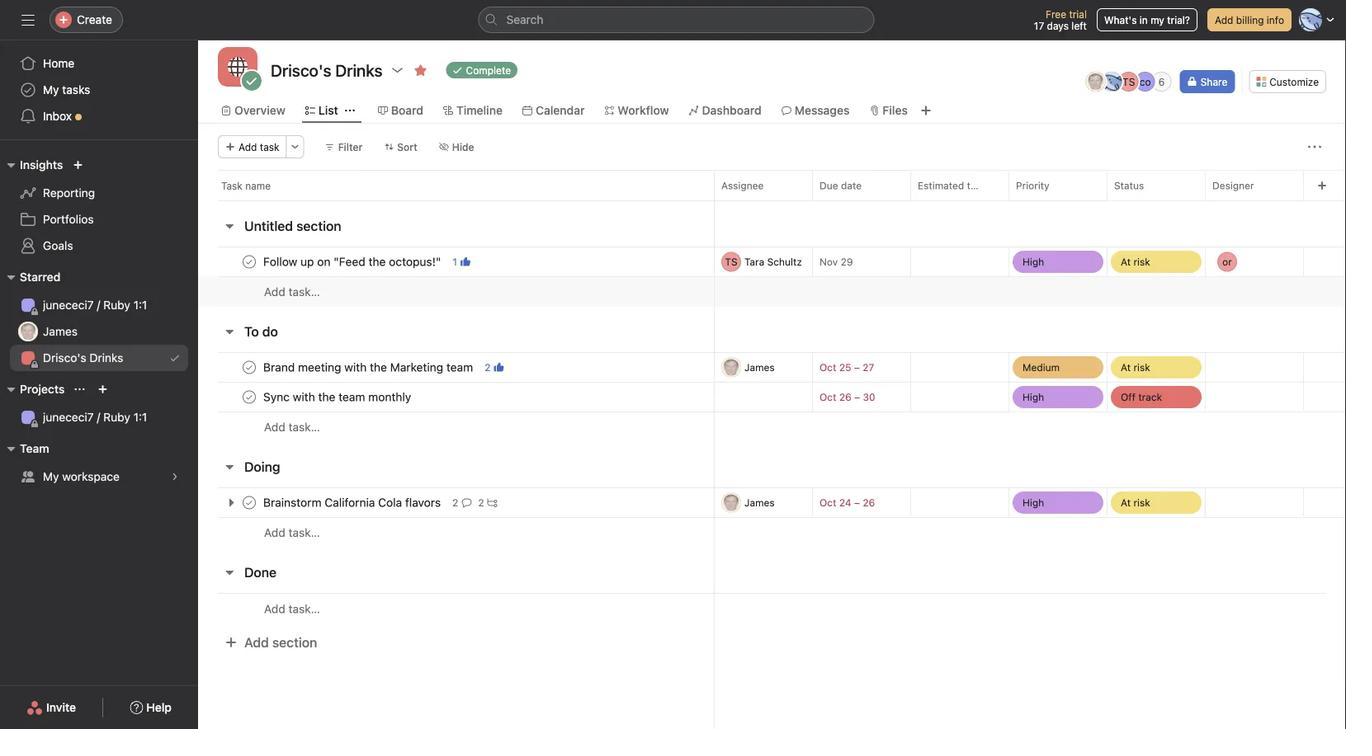Task type: describe. For each thing, give the bounding box(es) containing it.
complete button
[[439, 59, 525, 82]]

what's
[[1104, 14, 1137, 26]]

completed image for untitled section
[[239, 252, 259, 272]]

2 button
[[481, 359, 507, 376]]

task… for 1st add task… row from the top of the page
[[289, 285, 320, 299]]

due date
[[820, 180, 862, 191]]

see details, my workspace image
[[170, 472, 180, 482]]

task… for third add task… row from the bottom of the page
[[289, 421, 320, 434]]

26 inside header to do tree grid
[[839, 392, 852, 403]]

2 subtasks image
[[487, 498, 497, 508]]

follow up on "feed the octopus!" cell
[[198, 247, 715, 277]]

6
[[1159, 76, 1165, 87]]

add task button
[[218, 135, 287, 158]]

tara schultz
[[744, 256, 802, 268]]

oct for oct 26 – 30
[[820, 392, 836, 403]]

date
[[841, 180, 862, 191]]

0 vertical spatial ja
[[1090, 76, 1101, 87]]

designer
[[1212, 180, 1254, 191]]

show options, current sort, top image
[[75, 385, 85, 395]]

add task… inside header untitled section tree grid
[[264, 285, 320, 299]]

high button for off track
[[1009, 383, 1107, 412]]

show options image
[[391, 64, 404, 77]]

collapse task list for this section image for to do
[[223, 325, 236, 338]]

ruby inside projects element
[[103, 411, 130, 424]]

team button
[[0, 439, 49, 459]]

completed checkbox for at risk
[[239, 252, 259, 272]]

row containing task name
[[198, 170, 1346, 201]]

2
[[485, 362, 491, 373]]

schultz
[[767, 256, 802, 268]]

completed image
[[239, 388, 259, 407]]

1 button
[[449, 254, 474, 270]]

high for off track
[[1023, 392, 1044, 403]]

– for 27
[[854, 362, 860, 373]]

board
[[391, 104, 423, 117]]

3 add task… row from the top
[[198, 518, 1346, 548]]

0 vertical spatial ts
[[1123, 76, 1135, 87]]

high for at risk
[[1023, 256, 1044, 268]]

goals
[[43, 239, 73, 253]]

section for add section
[[272, 635, 317, 651]]

expand subtask list for the task brainstorm california cola flavors image
[[225, 496, 238, 510]]

25
[[839, 362, 851, 373]]

do
[[262, 324, 278, 340]]

workspace
[[62, 470, 120, 484]]

task
[[260, 141, 280, 153]]

add for add task… button associated with 4th add task… row from the top of the page
[[264, 603, 285, 616]]

share
[[1201, 76, 1228, 87]]

timeline link
[[443, 102, 503, 120]]

time
[[967, 180, 987, 191]]

1 add task… row from the top
[[198, 277, 1346, 307]]

high button for at risk
[[1009, 248, 1107, 277]]

off track button
[[1108, 383, 1205, 412]]

add for third add task… row from the top of the page add task… button
[[264, 526, 285, 540]]

27
[[863, 362, 874, 373]]

1
[[453, 256, 457, 268]]

my for my tasks
[[43, 83, 59, 97]]

new project or portfolio image
[[98, 385, 108, 395]]

add task… button for 1st add task… row from the top of the page
[[264, 283, 320, 301]]

2 comments image
[[462, 498, 472, 508]]

trial?
[[1167, 14, 1190, 26]]

new image
[[73, 160, 83, 170]]

hide sidebar image
[[21, 13, 35, 26]]

drinks
[[90, 351, 123, 365]]

drisco's drinks link
[[10, 345, 188, 371]]

info
[[1267, 14, 1284, 26]]

add section
[[244, 635, 317, 651]]

at for untitled section
[[1121, 256, 1131, 268]]

inbox link
[[10, 103, 188, 130]]

section for untitled section
[[296, 218, 341, 234]]

add section button
[[218, 628, 324, 658]]

add billing info
[[1215, 14, 1284, 26]]

search button
[[478, 7, 874, 33]]

tab actions image
[[345, 106, 355, 116]]

junececi7 / ruby 1:1 inside starred element
[[43, 298, 147, 312]]

add task… button for 4th add task… row from the top of the page
[[264, 600, 320, 619]]

search list box
[[478, 7, 874, 33]]

done button
[[244, 558, 277, 588]]

home link
[[10, 50, 188, 77]]

tara
[[744, 256, 764, 268]]

help
[[146, 701, 172, 715]]

junececi7 for second junececi7 / ruby 1:1 link from the bottom of the page
[[43, 298, 94, 312]]

untitled section button
[[244, 211, 341, 241]]

add for add billing info button
[[1215, 14, 1233, 26]]

share button
[[1180, 70, 1235, 93]]

brainstorm california cola flavors cell
[[198, 488, 715, 518]]

ts inside header untitled section tree grid
[[725, 256, 738, 268]]

completed checkbox inside brainstorm california cola flavors 'cell'
[[239, 493, 259, 513]]

oct for oct 25 – 27
[[820, 362, 836, 373]]

17
[[1034, 20, 1044, 31]]

add tab image
[[919, 104, 933, 117]]

Sync with the team monthly text field
[[260, 389, 416, 406]]

at risk for section
[[1121, 256, 1150, 268]]

james inside button
[[744, 497, 775, 509]]

starred button
[[0, 267, 61, 287]]

at inside header doing tree grid
[[1121, 497, 1131, 509]]

overview
[[234, 104, 285, 117]]

more actions image
[[1308, 140, 1321, 154]]

days
[[1047, 20, 1069, 31]]

untitled
[[244, 218, 293, 234]]

at risk button
[[1108, 248, 1205, 277]]

overview link
[[221, 102, 285, 120]]

reporting
[[43, 186, 95, 200]]

junececi7 / ruby 1:1 inside projects element
[[43, 411, 147, 424]]

due
[[820, 180, 838, 191]]

3 completed image from the top
[[239, 493, 259, 513]]

drisco's drinks
[[271, 60, 383, 80]]

task… for third add task… row from the top of the page
[[289, 526, 320, 540]]

1 at risk button from the top
[[1108, 353, 1205, 382]]

off
[[1121, 392, 1136, 403]]

– for 30
[[854, 392, 860, 403]]

timeline
[[456, 104, 503, 117]]

priority
[[1016, 180, 1050, 191]]

24
[[839, 497, 851, 509]]

insights
[[20, 158, 63, 172]]

status
[[1114, 180, 1144, 191]]

in
[[1140, 14, 1148, 26]]

assignee
[[721, 180, 764, 191]]

hide button
[[432, 135, 482, 158]]

more actions image
[[290, 142, 300, 152]]

messages link
[[781, 102, 850, 120]]

add inside button
[[244, 635, 269, 651]]

left
[[1072, 20, 1087, 31]]

completed checkbox for off track
[[239, 388, 259, 407]]

junececi7 for junececi7 / ruby 1:1 link within the projects element
[[43, 411, 94, 424]]

starred
[[20, 270, 61, 284]]

header to do tree grid
[[198, 352, 1346, 442]]

my tasks link
[[10, 77, 188, 103]]

sync with the team monthly cell
[[198, 382, 715, 413]]

files link
[[869, 102, 908, 120]]

header untitled section tree grid
[[198, 247, 1346, 307]]

at for to do
[[1121, 362, 1131, 373]]

4 add task… from the top
[[264, 603, 320, 616]]

at risk for do
[[1121, 362, 1150, 373]]

my tasks
[[43, 83, 90, 97]]



Task type: vqa. For each thing, say whether or not it's contained in the screenshot.
risk
yes



Task type: locate. For each thing, give the bounding box(es) containing it.
junececi7 / ruby 1:1 down new project or portfolio 'image'
[[43, 411, 147, 424]]

collapse task list for this section image for done
[[223, 566, 236, 579]]

teams element
[[0, 434, 198, 494]]

add task… button up add section
[[264, 600, 320, 619]]

add
[[1215, 14, 1233, 26], [239, 141, 257, 153], [264, 285, 285, 299], [264, 421, 285, 434], [264, 526, 285, 540], [264, 603, 285, 616], [244, 635, 269, 651]]

1:1 up drisco's drinks link
[[133, 298, 147, 312]]

3 risk from the top
[[1134, 497, 1150, 509]]

add task
[[239, 141, 280, 153]]

insights element
[[0, 150, 198, 262]]

task… for 4th add task… row from the top of the page
[[289, 603, 320, 616]]

at risk button inside header doing tree grid
[[1108, 489, 1205, 518]]

oct left 25
[[820, 362, 836, 373]]

1 ruby from the top
[[103, 298, 130, 312]]

0 horizontal spatial 26
[[839, 392, 852, 403]]

0 vertical spatial –
[[854, 362, 860, 373]]

my workspace link
[[10, 464, 188, 490]]

at up off
[[1121, 362, 1131, 373]]

0 vertical spatial risk
[[1134, 256, 1150, 268]]

2 risk from the top
[[1134, 362, 1150, 373]]

add task… up add section
[[264, 603, 320, 616]]

1 vertical spatial completed checkbox
[[239, 388, 259, 407]]

0 vertical spatial at risk
[[1121, 256, 1150, 268]]

1 vertical spatial at
[[1121, 362, 1131, 373]]

section up follow up on "feed the octopus!" "text box"
[[296, 218, 341, 234]]

1:1 up teams element
[[133, 411, 147, 424]]

/ inside projects element
[[97, 411, 100, 424]]

1 oct from the top
[[820, 362, 836, 373]]

header doing tree grid
[[198, 488, 1346, 548]]

3 oct from the top
[[820, 497, 836, 509]]

add task… button
[[264, 283, 320, 301], [264, 418, 320, 437], [264, 524, 320, 542], [264, 600, 320, 619]]

1 vertical spatial section
[[272, 635, 317, 651]]

at risk inside dropdown button
[[1121, 256, 1150, 268]]

dashboard link
[[689, 102, 762, 120]]

nov 29
[[820, 256, 853, 268]]

1:1 inside starred element
[[133, 298, 147, 312]]

1 completed checkbox from the top
[[239, 358, 259, 378]]

3 at risk from the top
[[1121, 497, 1150, 509]]

task… inside header to do tree grid
[[289, 421, 320, 434]]

26 left 30
[[839, 392, 852, 403]]

oct for oct 24 – 26
[[820, 497, 836, 509]]

ts right the ra
[[1123, 76, 1135, 87]]

my
[[1151, 14, 1165, 26]]

calendar
[[536, 104, 585, 117]]

1 add task… button from the top
[[264, 283, 320, 301]]

at risk inside header to do tree grid
[[1121, 362, 1150, 373]]

files
[[883, 104, 908, 117]]

2 / from the top
[[97, 411, 100, 424]]

1 horizontal spatial ja
[[726, 362, 737, 373]]

ruby inside starred element
[[103, 298, 130, 312]]

1 risk from the top
[[1134, 256, 1150, 268]]

2 1:1 from the top
[[133, 411, 147, 424]]

2 add task… button from the top
[[264, 418, 320, 437]]

1 completed image from the top
[[239, 252, 259, 272]]

completed checkbox right expand subtask list for the task brainstorm california cola flavors image
[[239, 493, 259, 513]]

completed image
[[239, 252, 259, 272], [239, 358, 259, 378], [239, 493, 259, 513]]

completed image up completed icon
[[239, 358, 259, 378]]

risk inside header doing tree grid
[[1134, 497, 1150, 509]]

1 add task… from the top
[[264, 285, 320, 299]]

completed image right expand subtask list for the task brainstorm california cola flavors image
[[239, 493, 259, 513]]

2 at risk button from the top
[[1108, 489, 1205, 518]]

filter
[[338, 141, 363, 153]]

ts
[[1123, 76, 1135, 87], [725, 256, 738, 268]]

high button
[[1009, 489, 1107, 518]]

tasks
[[62, 83, 90, 97]]

section inside button
[[296, 218, 341, 234]]

2 collapse task list for this section image from the top
[[223, 325, 236, 338]]

26 right 24
[[863, 497, 875, 509]]

drisco's drinks
[[43, 351, 123, 365]]

doing button
[[244, 452, 280, 482]]

1 vertical spatial my
[[43, 470, 59, 484]]

add task… inside header doing tree grid
[[264, 526, 320, 540]]

– right 24
[[854, 497, 860, 509]]

completed checkbox inside brand meeting with the marketing team cell
[[239, 358, 259, 378]]

james inside header to do tree grid
[[744, 362, 775, 373]]

/ down new project or portfolio 'image'
[[97, 411, 100, 424]]

my for my workspace
[[43, 470, 59, 484]]

add down done
[[244, 635, 269, 651]]

starred element
[[0, 262, 198, 375]]

high inside dropdown button
[[1023, 497, 1044, 509]]

section down done
[[272, 635, 317, 651]]

brand meeting with the marketing team cell
[[198, 352, 715, 383]]

1 junececi7 from the top
[[43, 298, 94, 312]]

add task… button up done button
[[264, 524, 320, 542]]

goals link
[[10, 233, 188, 259]]

oct down oct 25 – 27 in the right of the page
[[820, 392, 836, 403]]

add inside header doing tree grid
[[264, 526, 285, 540]]

2 high button from the top
[[1009, 383, 1107, 412]]

oct left 24
[[820, 497, 836, 509]]

2 oct from the top
[[820, 392, 836, 403]]

completed checkbox inside sync with the team monthly cell
[[239, 388, 259, 407]]

risk inside dropdown button
[[1134, 256, 1150, 268]]

junececi7 / ruby 1:1 link inside projects element
[[10, 404, 188, 431]]

add inside header to do tree grid
[[264, 421, 285, 434]]

Brand meeting with the Marketing team text field
[[260, 359, 478, 376]]

junececi7 / ruby 1:1 link down new project or portfolio 'image'
[[10, 404, 188, 431]]

globe image
[[228, 57, 248, 77]]

junececi7 down starred
[[43, 298, 94, 312]]

– inside header doing tree grid
[[854, 497, 860, 509]]

medium button
[[1009, 353, 1107, 382]]

to do button
[[244, 317, 278, 347]]

1 vertical spatial at risk
[[1121, 362, 1150, 373]]

james button
[[721, 493, 809, 513]]

task
[[221, 180, 242, 191]]

messages
[[795, 104, 850, 117]]

inbox
[[43, 109, 72, 123]]

add task… row
[[198, 277, 1346, 307], [198, 412, 1346, 442], [198, 518, 1346, 548], [198, 593, 1346, 625]]

0 vertical spatial junececi7 / ruby 1:1 link
[[10, 292, 188, 319]]

Completed checkbox
[[239, 252, 259, 272], [239, 388, 259, 407]]

2 completed checkbox from the top
[[239, 388, 259, 407]]

oct 24 – 26
[[820, 497, 875, 509]]

at inside header to do tree grid
[[1121, 362, 1131, 373]]

completed image for to do
[[239, 358, 259, 378]]

2 high from the top
[[1023, 392, 1044, 403]]

Follow up on "Feed the octopus!" text field
[[260, 254, 446, 270]]

risk
[[1134, 256, 1150, 268], [1134, 362, 1150, 373], [1134, 497, 1150, 509]]

1 vertical spatial risk
[[1134, 362, 1150, 373]]

– for 26
[[854, 497, 860, 509]]

1 vertical spatial ts
[[725, 256, 738, 268]]

oct 25 – 27
[[820, 362, 874, 373]]

2 junececi7 from the top
[[43, 411, 94, 424]]

1 vertical spatial completed checkbox
[[239, 493, 259, 513]]

add inside header untitled section tree grid
[[264, 285, 285, 299]]

at risk right high dropdown button
[[1121, 497, 1150, 509]]

2 at risk from the top
[[1121, 362, 1150, 373]]

risk for do
[[1134, 362, 1150, 373]]

add task… inside header to do tree grid
[[264, 421, 320, 434]]

0 vertical spatial at
[[1121, 256, 1131, 268]]

add billing info button
[[1207, 8, 1292, 31]]

drisco's
[[43, 351, 86, 365]]

completed image inside follow up on "feed the octopus!" cell
[[239, 252, 259, 272]]

task… inside header untitled section tree grid
[[289, 285, 320, 299]]

high inside header to do tree grid
[[1023, 392, 1044, 403]]

1 vertical spatial ja
[[23, 326, 33, 338]]

portfolios
[[43, 213, 94, 226]]

at inside at risk dropdown button
[[1121, 256, 1131, 268]]

add field image
[[1317, 181, 1327, 191]]

0 horizontal spatial ts
[[725, 256, 738, 268]]

1 completed checkbox from the top
[[239, 252, 259, 272]]

0 vertical spatial /
[[97, 298, 100, 312]]

0 vertical spatial completed checkbox
[[239, 358, 259, 378]]

add task… button up do
[[264, 283, 320, 301]]

add for 1st add task… row from the top of the page's add task… button
[[264, 285, 285, 299]]

james
[[43, 325, 78, 338], [744, 362, 775, 373], [744, 497, 775, 509]]

3 high from the top
[[1023, 497, 1044, 509]]

task… down follow up on "feed the octopus!" "text box"
[[289, 285, 320, 299]]

1 horizontal spatial ts
[[1123, 76, 1135, 87]]

task… inside header doing tree grid
[[289, 526, 320, 540]]

0 vertical spatial my
[[43, 83, 59, 97]]

1 my from the top
[[43, 83, 59, 97]]

2 vertical spatial james
[[744, 497, 775, 509]]

collapse task list for this section image for doing
[[223, 461, 236, 474]]

doing
[[244, 459, 280, 475]]

complete
[[466, 64, 511, 76]]

2 completed checkbox from the top
[[239, 493, 259, 513]]

1 vertical spatial ruby
[[103, 411, 130, 424]]

– left 27
[[854, 362, 860, 373]]

1 vertical spatial james
[[744, 362, 775, 373]]

invite button
[[16, 693, 87, 723]]

1 vertical spatial –
[[854, 392, 860, 403]]

0 vertical spatial high
[[1023, 256, 1044, 268]]

board link
[[378, 102, 423, 120]]

high button inside header untitled section tree grid
[[1009, 248, 1107, 277]]

1 vertical spatial oct
[[820, 392, 836, 403]]

high button
[[1009, 248, 1107, 277], [1009, 383, 1107, 412]]

hide
[[452, 141, 474, 153]]

completed image inside brand meeting with the marketing team cell
[[239, 358, 259, 378]]

Brainstorm California Cola flavors text field
[[260, 495, 446, 511]]

2 my from the top
[[43, 470, 59, 484]]

at risk up off track
[[1121, 362, 1150, 373]]

1 vertical spatial 1:1
[[133, 411, 147, 424]]

filter button
[[317, 135, 370, 158]]

section inside button
[[272, 635, 317, 651]]

0 vertical spatial completed checkbox
[[239, 252, 259, 272]]

add up do
[[264, 285, 285, 299]]

my inside global element
[[43, 83, 59, 97]]

at down status
[[1121, 256, 1131, 268]]

billing
[[1236, 14, 1264, 26]]

collapse task list for this section image left done button
[[223, 566, 236, 579]]

dashboard
[[702, 104, 762, 117]]

at risk
[[1121, 256, 1150, 268], [1121, 362, 1150, 373], [1121, 497, 1150, 509]]

1 high button from the top
[[1009, 248, 1107, 277]]

3 add task… from the top
[[264, 526, 320, 540]]

my inside teams element
[[43, 470, 59, 484]]

high button down medium popup button
[[1009, 383, 1107, 412]]

completed checkbox down untitled
[[239, 252, 259, 272]]

ja inside header to do tree grid
[[726, 362, 737, 373]]

1 / from the top
[[97, 298, 100, 312]]

1 vertical spatial high button
[[1009, 383, 1107, 412]]

row containing oct 26
[[198, 382, 1346, 413]]

remove from starred image
[[414, 64, 427, 77]]

0 vertical spatial james
[[43, 325, 78, 338]]

sort button
[[377, 135, 425, 158]]

3 at from the top
[[1121, 497, 1131, 509]]

0 vertical spatial junececi7 / ruby 1:1
[[43, 298, 147, 312]]

junececi7 down show options, current sort, top image
[[43, 411, 94, 424]]

2 ruby from the top
[[103, 411, 130, 424]]

1 vertical spatial /
[[97, 411, 100, 424]]

ruby up drinks
[[103, 298, 130, 312]]

1 collapse task list for this section image from the top
[[223, 220, 236, 233]]

help button
[[119, 693, 182, 723]]

add up done button
[[264, 526, 285, 540]]

junececi7 / ruby 1:1 up drisco's drinks link
[[43, 298, 147, 312]]

row
[[198, 170, 1346, 201], [218, 200, 1344, 201], [198, 247, 1346, 277], [198, 352, 1346, 383], [198, 382, 1346, 413], [198, 488, 1346, 518]]

what's in my trial? button
[[1097, 8, 1198, 31]]

0 vertical spatial section
[[296, 218, 341, 234]]

my left 'tasks'
[[43, 83, 59, 97]]

4 collapse task list for this section image from the top
[[223, 566, 236, 579]]

Completed checkbox
[[239, 358, 259, 378], [239, 493, 259, 513]]

ja inside starred element
[[23, 326, 33, 338]]

add task… up doing
[[264, 421, 320, 434]]

4 add task… row from the top
[[198, 593, 1346, 625]]

customize button
[[1249, 70, 1326, 93]]

0 vertical spatial 26
[[839, 392, 852, 403]]

task… down sync with the team monthly 'text box'
[[289, 421, 320, 434]]

add task… up do
[[264, 285, 320, 299]]

2 vertical spatial oct
[[820, 497, 836, 509]]

row containing 2
[[198, 352, 1346, 383]]

invite
[[46, 701, 76, 715]]

at risk down status
[[1121, 256, 1150, 268]]

workflow
[[618, 104, 669, 117]]

home
[[43, 57, 74, 70]]

add left billing
[[1215, 14, 1233, 26]]

2 vertical spatial at
[[1121, 497, 1131, 509]]

create
[[77, 13, 112, 26]]

1 1:1 from the top
[[133, 298, 147, 312]]

done
[[244, 565, 277, 581]]

calendar link
[[522, 102, 585, 120]]

3 task… from the top
[[289, 526, 320, 540]]

2 vertical spatial –
[[854, 497, 860, 509]]

my workspace
[[43, 470, 120, 484]]

/
[[97, 298, 100, 312], [97, 411, 100, 424]]

1 horizontal spatial 26
[[863, 497, 875, 509]]

trial
[[1069, 8, 1087, 20]]

1 junececi7 / ruby 1:1 link from the top
[[10, 292, 188, 319]]

junececi7 / ruby 1:1 link up drisco's drinks link
[[10, 292, 188, 319]]

completed checkbox inside follow up on "feed the octopus!" cell
[[239, 252, 259, 272]]

what's in my trial?
[[1104, 14, 1190, 26]]

sort
[[397, 141, 418, 153]]

1 vertical spatial junececi7 / ruby 1:1
[[43, 411, 147, 424]]

3 add task… button from the top
[[264, 524, 320, 542]]

2 add task… row from the top
[[198, 412, 1346, 442]]

26 inside header doing tree grid
[[863, 497, 875, 509]]

0 vertical spatial completed image
[[239, 252, 259, 272]]

high
[[1023, 256, 1044, 268], [1023, 392, 1044, 403], [1023, 497, 1044, 509]]

my down team
[[43, 470, 59, 484]]

at
[[1121, 256, 1131, 268], [1121, 362, 1131, 373], [1121, 497, 1131, 509]]

section
[[296, 218, 341, 234], [272, 635, 317, 651]]

estimated time
[[918, 180, 987, 191]]

1 vertical spatial completed image
[[239, 358, 259, 378]]

add task… button for third add task… row from the bottom of the page
[[264, 418, 320, 437]]

completed image down untitled
[[239, 252, 259, 272]]

2 completed image from the top
[[239, 358, 259, 378]]

create button
[[50, 7, 123, 33]]

completed checkbox down to at the left of the page
[[239, 388, 259, 407]]

ja
[[1090, 76, 1101, 87], [23, 326, 33, 338], [726, 362, 737, 373]]

/ inside starred element
[[97, 298, 100, 312]]

to
[[244, 324, 259, 340]]

3 collapse task list for this section image from the top
[[223, 461, 236, 474]]

add up doing
[[264, 421, 285, 434]]

1 task… from the top
[[289, 285, 320, 299]]

2 vertical spatial high
[[1023, 497, 1044, 509]]

add for add task… button related to third add task… row from the bottom of the page
[[264, 421, 285, 434]]

2 vertical spatial at risk
[[1121, 497, 1150, 509]]

1:1 inside projects element
[[133, 411, 147, 424]]

add task…
[[264, 285, 320, 299], [264, 421, 320, 434], [264, 526, 320, 540], [264, 603, 320, 616]]

collapse task list for this section image left untitled
[[223, 220, 236, 233]]

1:1
[[133, 298, 147, 312], [133, 411, 147, 424]]

high inside header untitled section tree grid
[[1023, 256, 1044, 268]]

risk inside header to do tree grid
[[1134, 362, 1150, 373]]

2 junececi7 / ruby 1:1 link from the top
[[10, 404, 188, 431]]

– left 30
[[854, 392, 860, 403]]

collapse task list for this section image for untitled section
[[223, 220, 236, 233]]

task… down brainstorm california cola flavors text field
[[289, 526, 320, 540]]

1 junececi7 / ruby 1:1 from the top
[[43, 298, 147, 312]]

projects element
[[0, 375, 198, 434]]

james inside starred element
[[43, 325, 78, 338]]

2 vertical spatial completed image
[[239, 493, 259, 513]]

at right high dropdown button
[[1121, 497, 1131, 509]]

1 at risk from the top
[[1121, 256, 1150, 268]]

/ up drisco's drinks link
[[97, 298, 100, 312]]

team
[[20, 442, 49, 456]]

name
[[245, 180, 271, 191]]

add task… button up doing
[[264, 418, 320, 437]]

4 add task… button from the top
[[264, 600, 320, 619]]

risk for section
[[1134, 256, 1150, 268]]

add task… up done button
[[264, 526, 320, 540]]

0 vertical spatial at risk button
[[1108, 353, 1205, 382]]

1 at from the top
[[1121, 256, 1131, 268]]

task…
[[289, 285, 320, 299], [289, 421, 320, 434], [289, 526, 320, 540], [289, 603, 320, 616]]

1 vertical spatial 26
[[863, 497, 875, 509]]

projects
[[20, 383, 65, 396]]

2 vertical spatial ja
[[726, 362, 737, 373]]

reporting link
[[10, 180, 188, 206]]

collapse task list for this section image left doing 'button'
[[223, 461, 236, 474]]

row containing 1
[[198, 247, 1346, 277]]

2 at from the top
[[1121, 362, 1131, 373]]

co
[[1140, 76, 1151, 87]]

junececi7 inside starred element
[[43, 298, 94, 312]]

4 task… from the top
[[289, 603, 320, 616]]

add left task
[[239, 141, 257, 153]]

medium
[[1023, 362, 1060, 373]]

2 task… from the top
[[289, 421, 320, 434]]

0 vertical spatial 1:1
[[133, 298, 147, 312]]

global element
[[0, 40, 198, 139]]

high button down priority
[[1009, 248, 1107, 277]]

workflow link
[[605, 102, 669, 120]]

task… up add section
[[289, 603, 320, 616]]

untitled section
[[244, 218, 341, 234]]

0 horizontal spatial ja
[[23, 326, 33, 338]]

completed checkbox up completed icon
[[239, 358, 259, 378]]

collapse task list for this section image
[[223, 220, 236, 233], [223, 325, 236, 338], [223, 461, 236, 474], [223, 566, 236, 579]]

ra
[[1106, 76, 1119, 87]]

0 vertical spatial ruby
[[103, 298, 130, 312]]

insights button
[[0, 155, 63, 175]]

junececi7 / ruby 1:1
[[43, 298, 147, 312], [43, 411, 147, 424]]

oct inside header doing tree grid
[[820, 497, 836, 509]]

customize
[[1270, 76, 1319, 87]]

portfolios link
[[10, 206, 188, 233]]

1 vertical spatial junececi7
[[43, 411, 94, 424]]

ruby down new project or portfolio 'image'
[[103, 411, 130, 424]]

0 vertical spatial oct
[[820, 362, 836, 373]]

0 vertical spatial junececi7
[[43, 298, 94, 312]]

add task… button for third add task… row from the top of the page
[[264, 524, 320, 542]]

2 horizontal spatial ja
[[1090, 76, 1101, 87]]

row containing james
[[198, 488, 1346, 518]]

1 high from the top
[[1023, 256, 1044, 268]]

0 vertical spatial high button
[[1009, 248, 1107, 277]]

1 vertical spatial high
[[1023, 392, 1044, 403]]

at risk inside header doing tree grid
[[1121, 497, 1150, 509]]

1 vertical spatial at risk button
[[1108, 489, 1205, 518]]

free trial 17 days left
[[1034, 8, 1087, 31]]

ts left tara
[[725, 256, 738, 268]]

2 vertical spatial risk
[[1134, 497, 1150, 509]]

add up add section button at the bottom
[[264, 603, 285, 616]]

collapse task list for this section image left to at the left of the page
[[223, 325, 236, 338]]

junececi7 inside projects element
[[43, 411, 94, 424]]

1 vertical spatial junececi7 / ruby 1:1 link
[[10, 404, 188, 431]]

30
[[863, 392, 875, 403]]

2 add task… from the top
[[264, 421, 320, 434]]

2 junececi7 / ruby 1:1 from the top
[[43, 411, 147, 424]]



